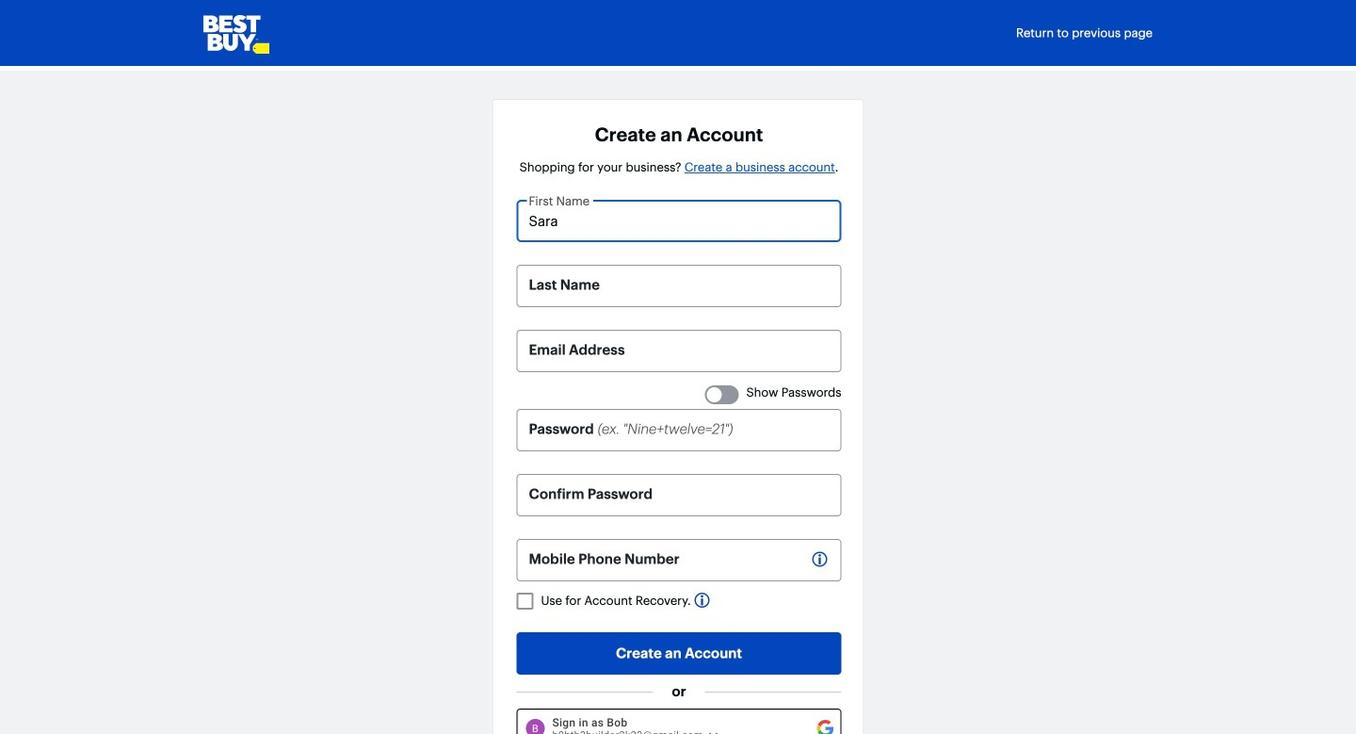 Task type: locate. For each thing, give the bounding box(es) containing it.
mobile phone number info image
[[813, 552, 828, 567]]

account recovery phone info image
[[695, 593, 710, 608]]

  email field
[[517, 330, 842, 372]]

2   password field from the top
[[517, 474, 842, 516]]

0 vertical spatial   password field
[[517, 409, 842, 451]]

None text field
[[517, 200, 842, 242]]

1   password field from the top
[[517, 409, 842, 451]]

  telephone field
[[517, 539, 842, 581]]

1 vertical spatial   password field
[[517, 474, 842, 516]]

  password field
[[517, 409, 842, 451], [517, 474, 842, 516]]

Use this mobile number for Account Recovery. checkbox
[[517, 593, 534, 610]]

  text field
[[517, 265, 842, 307]]

best buy home image
[[204, 0, 270, 66]]



Task type: vqa. For each thing, say whether or not it's contained in the screenshot.
Battery Powered
no



